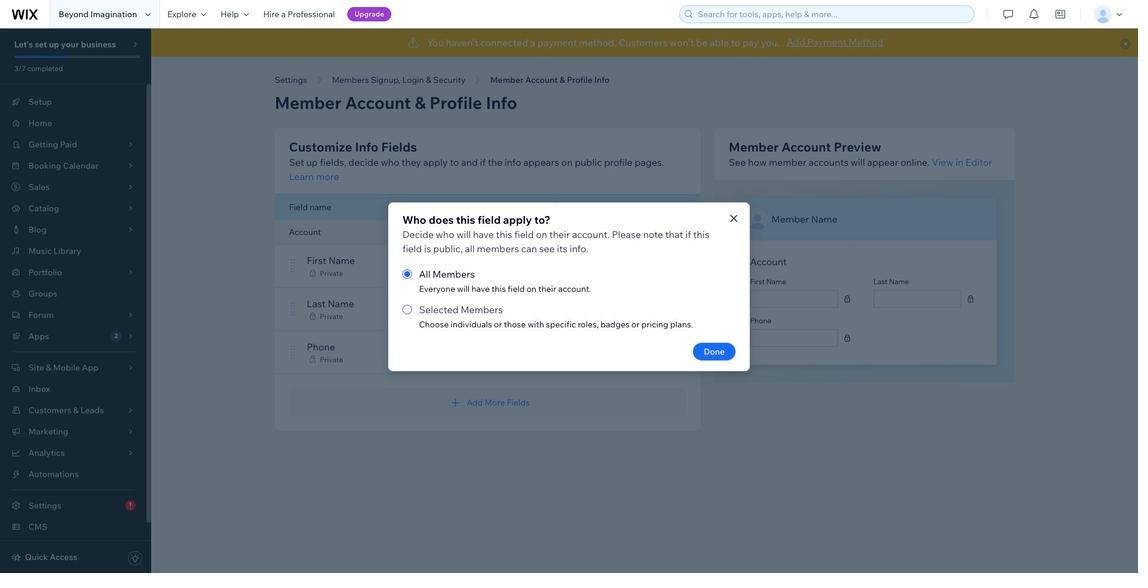 Task type: vqa. For each thing, say whether or not it's contained in the screenshot.
THE ADD DELAY
no



Task type: describe. For each thing, give the bounding box(es) containing it.
Search for tools, apps, help & more... field
[[694, 6, 971, 23]]



Task type: locate. For each thing, give the bounding box(es) containing it.
None text field
[[755, 291, 834, 308], [878, 291, 958, 308], [755, 330, 834, 347], [755, 291, 834, 308], [878, 291, 958, 308], [755, 330, 834, 347]]

sidebar element
[[0, 28, 151, 574]]

alert
[[151, 28, 1138, 57]]

option group
[[403, 267, 736, 331]]



